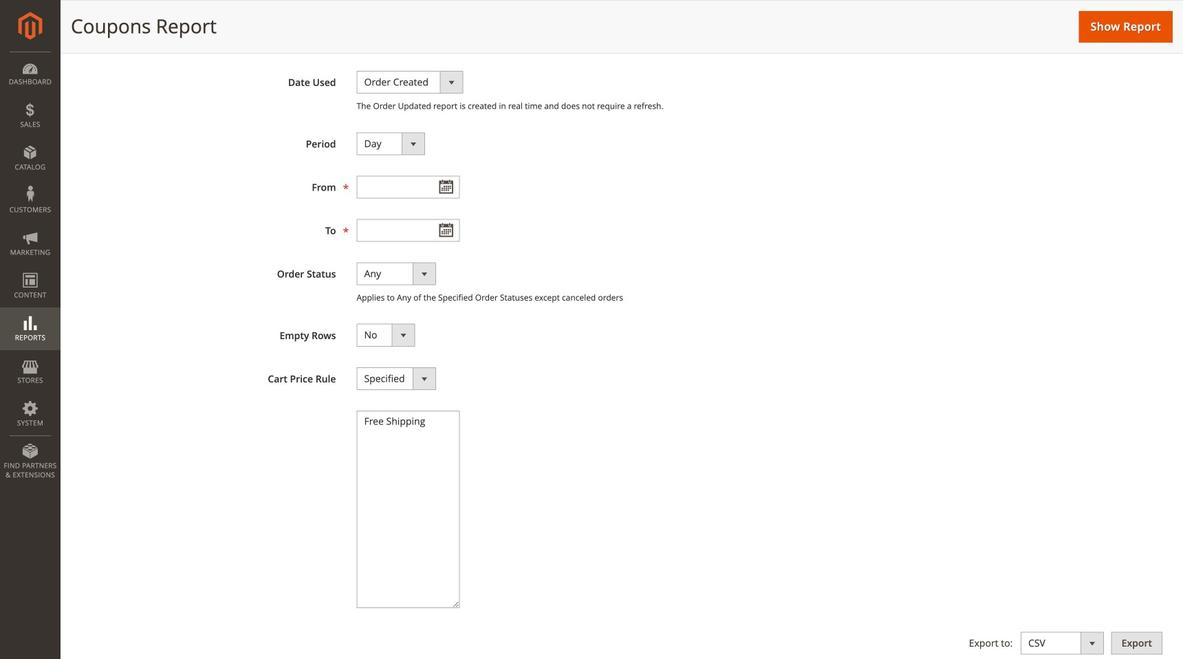 Task type: locate. For each thing, give the bounding box(es) containing it.
None text field
[[357, 219, 460, 242]]

None text field
[[357, 176, 460, 198]]

menu bar
[[0, 52, 61, 487]]

magento admin panel image
[[18, 12, 42, 40]]



Task type: vqa. For each thing, say whether or not it's contained in the screenshot.
Magento Admin Panel image
yes



